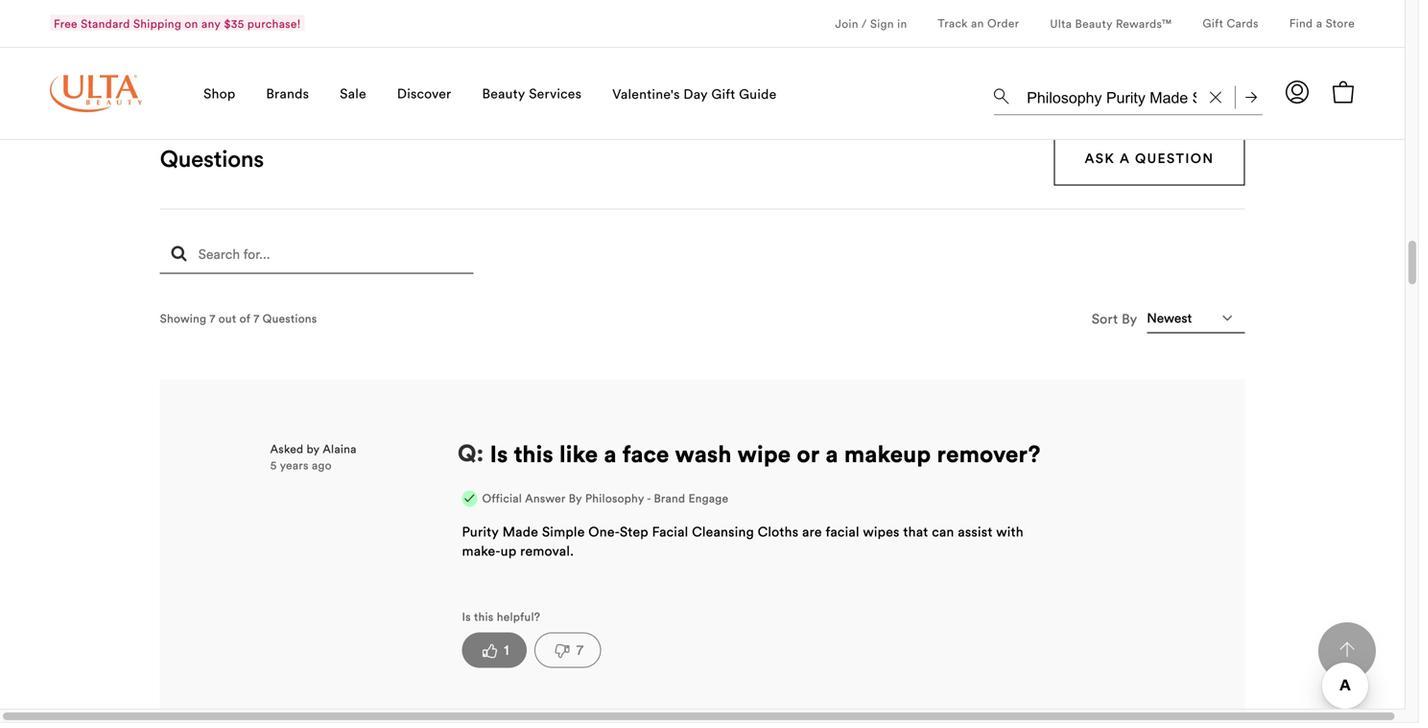 Task type: describe. For each thing, give the bounding box(es) containing it.
facial
[[826, 523, 860, 541]]

engage
[[689, 491, 729, 505]]

official answer by philosophy - brand engage
[[482, 491, 729, 505]]

years
[[280, 458, 309, 473]]

out
[[219, 312, 236, 326]]

of
[[240, 312, 251, 326]]

is
[[490, 439, 508, 469]]

sale
[[340, 85, 366, 102]]

purity
[[462, 523, 499, 541]]

cleansing
[[692, 523, 754, 541]]

1 horizontal spatial 7
[[254, 312, 259, 326]]

a right or
[[826, 439, 838, 469]]

shop button
[[203, 47, 236, 140]]

5
[[270, 458, 277, 473]]

q
[[458, 438, 477, 468]]

an
[[971, 16, 984, 30]]

sale button
[[340, 47, 366, 140]]

gift cards link
[[1203, 16, 1259, 33]]

official
[[482, 491, 522, 505]]

$35
[[224, 16, 244, 31]]

answer
[[525, 491, 566, 505]]

shop
[[203, 85, 236, 102]]

group containing 1
[[462, 609, 1140, 668]]

shipping
[[133, 16, 181, 31]]

is this like a face wash wipe or a makeup remover?
[[490, 439, 1041, 469]]

that
[[903, 523, 928, 541]]

ask a question link
[[1054, 132, 1245, 185]]

track an order link
[[938, 16, 1019, 33]]

this
[[514, 439, 553, 469]]

ask a question
[[1085, 150, 1214, 167]]

ulta beauty rewards™
[[1050, 16, 1172, 31]]

0 items in bag image
[[1332, 80, 1355, 103]]

more
[[706, 34, 751, 51]]

wash
[[675, 439, 732, 469]]

gift inside valentine's day gift guide 'link'
[[712, 85, 736, 103]]

showing
[[160, 312, 207, 326]]

discover button
[[397, 47, 451, 140]]

join / sign in
[[835, 16, 907, 31]]

1 vertical spatial questions
[[263, 312, 317, 326]]

go to ulta beauty homepage image
[[50, 75, 142, 112]]

ago
[[312, 458, 332, 473]]

makeup
[[844, 439, 931, 469]]

on
[[185, 16, 198, 31]]

cloths
[[758, 523, 799, 541]]

free
[[54, 16, 78, 31]]

removal.
[[520, 542, 574, 560]]

Search products and more search field
[[1025, 77, 1199, 111]]

question element
[[457, 435, 484, 469]]

1 vertical spatial by
[[569, 491, 582, 505]]

services
[[529, 85, 582, 102]]

up
[[501, 542, 517, 560]]

valentine's
[[612, 85, 680, 103]]

or
[[797, 439, 820, 469]]

ulta beauty rewards™ button
[[1050, 0, 1172, 47]]

track
[[938, 16, 968, 30]]

beauty inside button
[[482, 85, 525, 102]]

show
[[654, 34, 701, 51]]

rewards™
[[1116, 16, 1172, 31]]

order
[[987, 16, 1019, 30]]

any
[[201, 16, 221, 31]]

question
[[1135, 150, 1214, 167]]

1 horizontal spatial by
[[1122, 310, 1137, 328]]

join
[[835, 16, 859, 31]]

gift inside gift cards link
[[1203, 16, 1224, 30]]

a inside "link"
[[1316, 16, 1323, 30]]

1 button
[[462, 633, 527, 668]]

asked by alaina 5 years ago
[[270, 442, 357, 473]]

down image
[[548, 639, 577, 661]]

log in to your ulta account image
[[1286, 80, 1309, 104]]

showing 7 out of 7 questions
[[160, 312, 317, 326]]

7 button
[[535, 633, 601, 668]]

with
[[996, 523, 1024, 541]]

philosophy
[[585, 491, 644, 505]]

a right like
[[604, 439, 617, 469]]

one-
[[589, 523, 620, 541]]

1
[[504, 641, 509, 659]]

brand
[[654, 491, 685, 505]]



Task type: locate. For each thing, give the bounding box(es) containing it.
made
[[503, 523, 538, 541]]

7 inside button
[[577, 641, 584, 659]]

standard
[[81, 16, 130, 31]]

find a store link
[[1290, 16, 1355, 33]]

beauty services button
[[482, 47, 582, 140]]

track an order
[[938, 16, 1019, 30]]

1 horizontal spatial beauty
[[1075, 16, 1113, 31]]

by right answer
[[569, 491, 582, 505]]

discover
[[397, 85, 451, 102]]

a
[[1316, 16, 1323, 30], [1120, 150, 1131, 167], [604, 439, 617, 469], [826, 439, 838, 469]]

purchase!
[[247, 16, 301, 31]]

7 right "1"
[[577, 641, 584, 659]]

beauty
[[1075, 16, 1113, 31], [482, 85, 525, 102]]

0 horizontal spatial 7
[[210, 312, 215, 326]]

ulta
[[1050, 16, 1072, 31]]

purity made simple one-step facial cleansing cloths are facial wipes that can assist with make-up removal.
[[462, 523, 1024, 560]]

0 horizontal spatial beauty
[[482, 85, 525, 102]]

gift left cards
[[1203, 16, 1224, 30]]

free standard shipping on any $35 purchase!
[[54, 16, 301, 31]]

-
[[647, 491, 651, 505]]

guide
[[739, 85, 777, 103]]

brands button
[[266, 47, 309, 140]]

sort
[[1092, 310, 1118, 328]]

alaina
[[323, 442, 357, 456]]

simple
[[542, 523, 585, 541]]

find a store
[[1290, 16, 1355, 30]]

7 right of
[[254, 312, 259, 326]]

a right 'find'
[[1316, 16, 1323, 30]]

face
[[623, 439, 669, 469]]

assist
[[958, 523, 993, 541]]

by
[[1122, 310, 1137, 328], [569, 491, 582, 505]]

remover?
[[937, 439, 1041, 469]]

beauty left services
[[482, 85, 525, 102]]

2 horizontal spatial 7
[[577, 641, 584, 659]]

wipe
[[738, 439, 791, 469]]

0 horizontal spatial by
[[569, 491, 582, 505]]

1 vertical spatial gift
[[712, 85, 736, 103]]

0 vertical spatial beauty
[[1075, 16, 1113, 31]]

by
[[307, 442, 320, 456]]

find
[[1290, 16, 1313, 30]]

join / sign in button
[[835, 0, 907, 47]]

make-
[[462, 542, 501, 560]]

submit image
[[1246, 92, 1257, 103]]

asked
[[270, 442, 303, 456]]

like
[[559, 439, 598, 469]]

step
[[620, 523, 649, 541]]

back to top image
[[1340, 642, 1355, 658]]

day
[[684, 85, 708, 103]]

0 vertical spatial gift
[[1203, 16, 1224, 30]]

ask
[[1085, 150, 1115, 167]]

valentine's day gift guide
[[612, 85, 777, 103]]

group
[[462, 609, 1140, 668]]

beauty inside button
[[1075, 16, 1113, 31]]

None search field
[[994, 73, 1263, 119]]

by right sort
[[1122, 310, 1137, 328]]

0 horizontal spatial gift
[[712, 85, 736, 103]]

a right ask
[[1120, 150, 1131, 167]]

clear search image
[[1210, 92, 1222, 103]]

show more button
[[622, 15, 782, 71]]

are
[[802, 523, 822, 541]]

sign
[[870, 16, 894, 31]]

store
[[1326, 16, 1355, 30]]

can
[[932, 523, 954, 541]]

gift right day
[[712, 85, 736, 103]]

Search for... search field
[[160, 240, 474, 274]]

/
[[862, 16, 867, 31]]

gift cards
[[1203, 16, 1259, 30]]

7 left out
[[210, 312, 215, 326]]

beauty services
[[482, 85, 582, 102]]

questions right of
[[263, 312, 317, 326]]

1 vertical spatial beauty
[[482, 85, 525, 102]]

valentine's day gift guide link
[[612, 85, 777, 105]]

beauty right ulta
[[1075, 16, 1113, 31]]

show more
[[654, 34, 751, 51]]

1 horizontal spatial gift
[[1203, 16, 1224, 30]]

in
[[897, 16, 907, 31]]

0 vertical spatial by
[[1122, 310, 1137, 328]]

up image
[[475, 639, 504, 661]]

cards
[[1227, 16, 1259, 30]]

0 vertical spatial questions
[[160, 144, 264, 173]]

facial
[[652, 523, 688, 541]]

questions down "shop"
[[160, 144, 264, 173]]

wipes
[[863, 523, 900, 541]]

brands
[[266, 85, 309, 102]]

questions
[[160, 144, 264, 173], [263, 312, 317, 326]]



Task type: vqa. For each thing, say whether or not it's contained in the screenshot.
rainbow in the GLAMNETIC RAINBOW PUFF PRESS-ON NAILS
no



